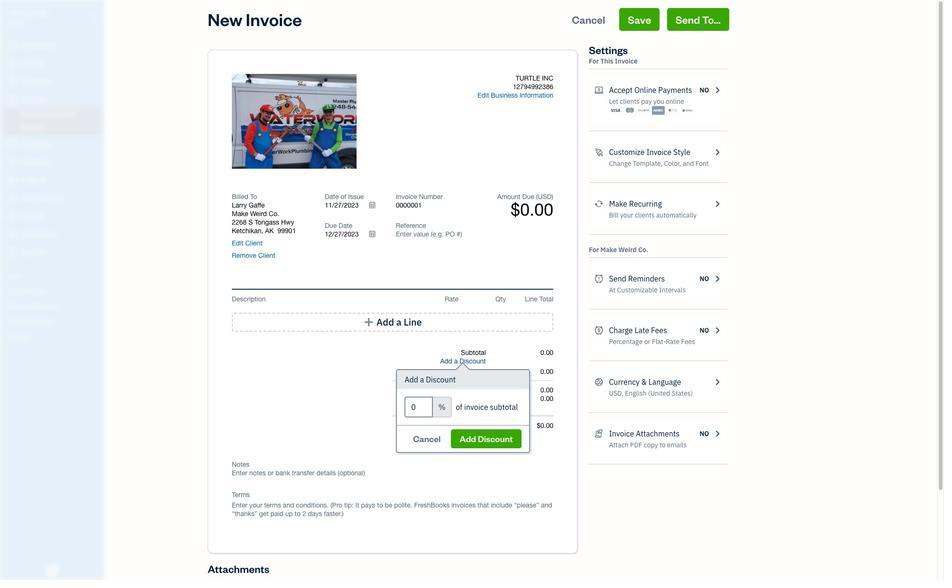 Task type: describe. For each thing, give the bounding box(es) containing it.
delete image
[[272, 117, 318, 127]]

billed to larry gaffe make weird co. 2268 s tongass hwy ketchikan, ak  99901 edit client remove client
[[232, 193, 296, 259]]

number
[[419, 193, 443, 201]]

timer image
[[6, 194, 18, 203]]

1 vertical spatial clients
[[635, 211, 655, 220]]

1 vertical spatial client
[[258, 252, 275, 259]]

at
[[609, 286, 616, 295]]

cancel for save
[[572, 13, 605, 26]]

a inside add a line button
[[396, 316, 402, 328]]

Terms text field
[[232, 501, 553, 518]]

date inside due date 12/27/2023
[[339, 222, 353, 230]]

english
[[625, 389, 647, 398]]

customize
[[609, 147, 645, 157]]

chevronright image for charge late fees
[[713, 325, 722, 336]]

paid
[[473, 397, 486, 405]]

terms
[[232, 491, 250, 499]]

4 0.00 from the top
[[541, 395, 553, 403]]

0 horizontal spatial rate
[[445, 295, 459, 303]]

usd,
[[609, 389, 624, 398]]

due for request
[[455, 422, 467, 430]]

attach pdf copy to emails
[[609, 441, 687, 450]]

accept online payments
[[609, 85, 692, 95]]

percentage
[[609, 338, 643, 346]]

charge late fees
[[609, 326, 667, 335]]

charge
[[609, 326, 633, 335]]

settings for this invoice
[[589, 43, 638, 65]]

for inside settings for this invoice
[[589, 57, 599, 65]]

turtle for turtle inc owner
[[8, 9, 35, 18]]

let clients pay you online
[[609, 97, 684, 106]]

this
[[601, 57, 613, 65]]

payments
[[658, 85, 692, 95]]

bill
[[609, 211, 619, 220]]

image
[[297, 117, 318, 127]]

1 vertical spatial of
[[456, 403, 463, 412]]

bank connections image
[[7, 318, 101, 325]]

subtotal
[[490, 403, 518, 412]]

customizable
[[617, 286, 658, 295]]

99901
[[278, 227, 296, 235]]

make inside the billed to larry gaffe make weird co. 2268 s tongass hwy ketchikan, ak  99901 edit client remove client
[[232, 210, 248, 218]]

save
[[628, 13, 651, 26]]

payment image
[[6, 140, 18, 149]]

1 vertical spatial fees
[[681, 338, 695, 346]]

invoice
[[464, 403, 488, 412]]

no for send reminders
[[700, 275, 709, 283]]

for make weird co.
[[589, 246, 648, 254]]

report image
[[6, 248, 18, 258]]

chevronright image for accept online payments
[[713, 84, 722, 96]]

discover image
[[638, 106, 651, 115]]

information
[[520, 92, 553, 99]]

amount due ( usd ) $0.00
[[497, 193, 553, 220]]

tax
[[476, 368, 486, 376]]

total amount paid
[[448, 387, 486, 405]]

ketchikan,
[[232, 227, 263, 235]]

gaffe
[[249, 202, 265, 209]]

deposit
[[463, 431, 486, 438]]

add a discount button
[[440, 357, 486, 366]]

settings
[[589, 43, 628, 56]]

items and services image
[[7, 303, 101, 310]]

chart image
[[6, 230, 18, 240]]

subtotal
[[461, 349, 486, 357]]

discount inside subtotal add a discount tax
[[460, 358, 486, 365]]

you
[[654, 97, 664, 106]]

co. inside the billed to larry gaffe make weird co. 2268 s tongass hwy ketchikan, ak  99901 edit client remove client
[[269, 210, 279, 218]]

1 vertical spatial co.
[[638, 246, 648, 254]]

Notes text field
[[232, 469, 553, 478]]

reference
[[396, 222, 426, 230]]

chevronright image for invoice attachments
[[713, 428, 722, 440]]

edit business information button
[[478, 91, 553, 100]]

subtotal add a discount tax
[[440, 349, 486, 376]]

copy
[[644, 441, 658, 450]]

remove client button
[[232, 251, 275, 260]]

change template, color, and font
[[609, 159, 709, 168]]

a inside amount due ( usd ) request a deposit
[[458, 431, 461, 438]]

edit inside the billed to larry gaffe make weird co. 2268 s tongass hwy ketchikan, ak  99901 edit client remove client
[[232, 240, 243, 247]]

new
[[208, 8, 242, 30]]

no for accept online payments
[[700, 86, 709, 94]]

(united
[[648, 389, 670, 398]]

add a line
[[377, 316, 422, 328]]

add discount
[[460, 433, 513, 444]]

delete
[[272, 117, 295, 127]]

visa image
[[609, 106, 622, 115]]

money image
[[6, 212, 18, 221]]

main element
[[0, 0, 128, 581]]

add for add a line
[[377, 316, 394, 328]]

onlinesales image
[[595, 84, 603, 96]]

12/27/2023 button
[[325, 230, 382, 239]]

at customizable intervals
[[609, 286, 686, 295]]

estimate image
[[6, 77, 18, 87]]

make recurring
[[609, 199, 662, 209]]

0 vertical spatial client
[[245, 240, 262, 247]]

dashboard image
[[6, 41, 18, 51]]

add inside subtotal add a discount tax
[[440, 358, 452, 365]]

amount due ( usd ) request a deposit
[[430, 422, 486, 438]]

12794992386
[[513, 83, 553, 91]]

due date 12/27/2023
[[325, 222, 359, 238]]

save button
[[619, 8, 660, 31]]

online
[[666, 97, 684, 106]]

tongass
[[255, 219, 279, 226]]

larry
[[232, 202, 247, 209]]

2 vertical spatial make
[[601, 246, 617, 254]]

customize invoice style
[[609, 147, 691, 157]]

0 vertical spatial clients
[[620, 97, 640, 106]]

add discount button
[[451, 430, 522, 449]]

to...
[[702, 13, 721, 26]]

owner
[[8, 19, 25, 26]]

or
[[644, 338, 651, 346]]

add a discount
[[405, 375, 456, 385]]

send for send reminders
[[609, 274, 626, 284]]

plus image
[[363, 318, 374, 327]]

Reference Number text field
[[396, 230, 463, 238]]

1 horizontal spatial line
[[525, 295, 538, 303]]

) for request
[[484, 422, 486, 430]]

billed
[[232, 193, 248, 201]]

turtle inc owner
[[8, 9, 50, 26]]

2 0.00 from the top
[[541, 368, 553, 376]]

mastercard image
[[624, 106, 636, 115]]

0.00 0.00
[[541, 387, 553, 403]]

bill your clients automatically
[[609, 211, 697, 220]]

no for charge late fees
[[700, 326, 709, 335]]

attach
[[609, 441, 629, 450]]

new invoice
[[208, 8, 302, 30]]

line inside button
[[404, 316, 422, 328]]

add for add a discount
[[405, 375, 418, 385]]

pdf
[[630, 441, 642, 450]]

amount inside total amount paid
[[448, 397, 471, 405]]

1 horizontal spatial rate
[[666, 338, 680, 346]]



Task type: locate. For each thing, give the bounding box(es) containing it.
make
[[609, 199, 627, 209], [232, 210, 248, 218], [601, 246, 617, 254]]

0 horizontal spatial turtle
[[8, 9, 35, 18]]

fees right the flat-
[[681, 338, 695, 346]]

1 vertical spatial (
[[469, 422, 470, 430]]

1 horizontal spatial send
[[676, 13, 700, 26]]

2 horizontal spatial due
[[522, 193, 534, 201]]

send inside button
[[676, 13, 700, 26]]

0 vertical spatial cancel
[[572, 13, 605, 26]]

0 vertical spatial line
[[525, 295, 538, 303]]

discount down subtotal at bottom
[[460, 358, 486, 365]]

apps image
[[7, 272, 101, 280]]

usd for $0.00
[[538, 193, 552, 201]]

turtle for turtle inc 12794992386 edit business information
[[516, 74, 540, 82]]

0 horizontal spatial of
[[341, 193, 346, 201]]

late
[[635, 326, 649, 335]]

1 vertical spatial rate
[[666, 338, 680, 346]]

accept
[[609, 85, 633, 95]]

0 vertical spatial due
[[522, 193, 534, 201]]

1 vertical spatial line
[[404, 316, 422, 328]]

to
[[660, 441, 666, 450]]

1 horizontal spatial of
[[456, 403, 463, 412]]

Enter an Invoice # text field
[[396, 202, 423, 209]]

0 horizontal spatial attachments
[[208, 562, 269, 576]]

1 vertical spatial )
[[484, 422, 486, 430]]

inc for turtle inc owner
[[37, 9, 50, 18]]

1 vertical spatial inc
[[542, 74, 553, 82]]

weird
[[250, 210, 267, 218], [619, 246, 637, 254]]

cancel button
[[564, 8, 614, 31], [405, 430, 449, 449]]

inc inside turtle inc 12794992386 edit business information
[[542, 74, 553, 82]]

line right qty
[[525, 295, 538, 303]]

2 vertical spatial amount
[[430, 422, 453, 430]]

( inside amount due ( usd ) $0.00
[[536, 193, 538, 201]]

no
[[700, 86, 709, 94], [700, 275, 709, 283], [700, 326, 709, 335], [700, 430, 709, 438]]

send up at
[[609, 274, 626, 284]]

no for invoice attachments
[[700, 430, 709, 438]]

1 horizontal spatial usd
[[538, 193, 552, 201]]

clients down the accept
[[620, 97, 640, 106]]

&
[[642, 378, 647, 387]]

0 horizontal spatial co.
[[269, 210, 279, 218]]

amount inside amount due ( usd ) request a deposit
[[430, 422, 453, 430]]

invoice inside settings for this invoice
[[615, 57, 638, 65]]

cancel button for add discount
[[405, 430, 449, 449]]

0 vertical spatial cancel button
[[564, 8, 614, 31]]

send for send to...
[[676, 13, 700, 26]]

total inside total amount paid
[[472, 387, 486, 394]]

language
[[649, 378, 681, 387]]

) inside amount due ( usd ) request a deposit
[[484, 422, 486, 430]]

intervals
[[659, 286, 686, 295]]

1 chevronright image from the top
[[713, 84, 722, 96]]

a
[[396, 316, 402, 328], [454, 358, 458, 365], [420, 375, 424, 385], [458, 431, 461, 438]]

0 horizontal spatial cancel button
[[405, 430, 449, 449]]

clients
[[620, 97, 640, 106], [635, 211, 655, 220]]

0 vertical spatial discount
[[460, 358, 486, 365]]

0 vertical spatial usd
[[538, 193, 552, 201]]

0 vertical spatial date
[[325, 193, 339, 201]]

request
[[431, 431, 456, 438]]

1 vertical spatial turtle
[[516, 74, 540, 82]]

1 vertical spatial weird
[[619, 246, 637, 254]]

fees up the flat-
[[651, 326, 667, 335]]

1 vertical spatial total
[[472, 387, 486, 394]]

0 horizontal spatial weird
[[250, 210, 267, 218]]

0 horizontal spatial line
[[404, 316, 422, 328]]

0 vertical spatial make
[[609, 199, 627, 209]]

chevronright image for send reminders
[[713, 273, 722, 285]]

0 vertical spatial total
[[539, 295, 553, 303]]

client right remove
[[258, 252, 275, 259]]

send to...
[[676, 13, 721, 26]]

co. up reminders
[[638, 246, 648, 254]]

1 vertical spatial usd
[[470, 422, 484, 430]]

to
[[250, 193, 257, 201]]

a inside subtotal add a discount tax
[[454, 358, 458, 365]]

rate
[[445, 295, 459, 303], [666, 338, 680, 346]]

a up percentage of invoice subtotal text field
[[420, 375, 424, 385]]

4 no from the top
[[700, 430, 709, 438]]

0 vertical spatial attachments
[[636, 429, 680, 439]]

bank image
[[681, 106, 694, 115]]

business
[[491, 92, 518, 99]]

amount inside amount due ( usd ) $0.00
[[497, 193, 521, 201]]

$0.00 inside amount due ( usd ) $0.00
[[511, 200, 553, 220]]

edit client button
[[232, 239, 262, 248]]

cancel button for save
[[564, 8, 614, 31]]

date up 12/27/2023
[[339, 222, 353, 230]]

1 vertical spatial date
[[339, 222, 353, 230]]

0 vertical spatial fees
[[651, 326, 667, 335]]

1 horizontal spatial fees
[[681, 338, 695, 346]]

edit left the business
[[478, 92, 489, 99]]

invoice image
[[6, 95, 18, 105]]

font
[[696, 159, 709, 168]]

1 vertical spatial cancel
[[413, 433, 441, 444]]

usd inside amount due ( usd ) request a deposit
[[470, 422, 484, 430]]

3 chevronright image from the top
[[713, 198, 722, 210]]

0 horizontal spatial cancel
[[413, 433, 441, 444]]

a up add a discount
[[454, 358, 458, 365]]

cancel for add discount
[[413, 433, 441, 444]]

of
[[341, 193, 346, 201], [456, 403, 463, 412]]

emails
[[667, 441, 687, 450]]

) left refresh icon
[[552, 193, 553, 201]]

usd for request
[[470, 422, 484, 430]]

( for request
[[469, 422, 470, 430]]

0 vertical spatial rate
[[445, 295, 459, 303]]

client image
[[6, 59, 18, 69]]

1 horizontal spatial cancel button
[[564, 8, 614, 31]]

make down larry
[[232, 210, 248, 218]]

Percentage of invoice subtotal text field
[[405, 397, 433, 418]]

amount for request
[[430, 422, 453, 430]]

1 vertical spatial send
[[609, 274, 626, 284]]

turtle inc 12794992386 edit business information
[[478, 74, 553, 99]]

1 horizontal spatial total
[[539, 295, 553, 303]]

invoice attachments
[[609, 429, 680, 439]]

states)
[[672, 389, 693, 398]]

1 vertical spatial cancel button
[[405, 430, 449, 449]]

1 for from the top
[[589, 57, 599, 65]]

weird inside the billed to larry gaffe make weird co. 2268 s tongass hwy ketchikan, ak  99901 edit client remove client
[[250, 210, 267, 218]]

paintbrush image
[[595, 147, 603, 158]]

1 vertical spatial make
[[232, 210, 248, 218]]

american express image
[[652, 106, 665, 115]]

0 horizontal spatial send
[[609, 274, 626, 284]]

1 vertical spatial attachments
[[208, 562, 269, 576]]

1 vertical spatial edit
[[232, 240, 243, 247]]

usd
[[538, 193, 552, 201], [470, 422, 484, 430]]

1 horizontal spatial weird
[[619, 246, 637, 254]]

1 horizontal spatial attachments
[[636, 429, 680, 439]]

) inside amount due ( usd ) $0.00
[[552, 193, 553, 201]]

description
[[232, 295, 266, 303]]

0 horizontal spatial usd
[[470, 422, 484, 430]]

date
[[325, 193, 339, 201], [339, 222, 353, 230]]

discount
[[460, 358, 486, 365], [426, 375, 456, 385], [478, 433, 513, 444]]

2 for from the top
[[589, 246, 599, 254]]

0 horizontal spatial )
[[484, 422, 486, 430]]

fees
[[651, 326, 667, 335], [681, 338, 695, 346]]

0 vertical spatial weird
[[250, 210, 267, 218]]

chevronright image
[[713, 84, 722, 96], [713, 147, 722, 158], [713, 198, 722, 210], [713, 273, 722, 285], [713, 325, 722, 336], [713, 428, 722, 440]]

send
[[676, 13, 700, 26], [609, 274, 626, 284]]

let
[[609, 97, 618, 106]]

amount for $0.00
[[497, 193, 521, 201]]

(
[[536, 193, 538, 201], [469, 422, 470, 430]]

0 vertical spatial turtle
[[8, 9, 35, 18]]

3 no from the top
[[700, 326, 709, 335]]

date of issue
[[325, 193, 364, 201]]

2 no from the top
[[700, 275, 709, 283]]

edit up remove
[[232, 240, 243, 247]]

0 horizontal spatial due
[[325, 222, 337, 230]]

due for $0.00
[[522, 193, 534, 201]]

usd, english (united states)
[[609, 389, 693, 398]]

0 vertical spatial send
[[676, 13, 700, 26]]

clients down recurring
[[635, 211, 655, 220]]

0.00
[[541, 349, 553, 357], [541, 368, 553, 376], [541, 387, 553, 394], [541, 395, 553, 403]]

change
[[609, 159, 631, 168]]

percentage or flat-rate fees
[[609, 338, 695, 346]]

line right plus image
[[404, 316, 422, 328]]

send left to...
[[676, 13, 700, 26]]

turtle up 12794992386
[[516, 74, 540, 82]]

project image
[[6, 176, 18, 185]]

0 vertical spatial (
[[536, 193, 538, 201]]

currencyandlanguage image
[[595, 377, 603, 388]]

2 vertical spatial due
[[455, 422, 467, 430]]

of invoice subtotal
[[456, 403, 518, 412]]

currency
[[609, 378, 640, 387]]

1 horizontal spatial inc
[[542, 74, 553, 82]]

2 chevronright image from the top
[[713, 147, 722, 158]]

( inside amount due ( usd ) request a deposit
[[469, 422, 470, 430]]

$0.00
[[511, 200, 553, 220], [537, 422, 553, 430]]

automatically
[[656, 211, 697, 220]]

currency & language
[[609, 378, 681, 387]]

discount up %
[[426, 375, 456, 385]]

1 horizontal spatial turtle
[[516, 74, 540, 82]]

turtle inside turtle inc 12794992386 edit business information
[[516, 74, 540, 82]]

1 horizontal spatial due
[[455, 422, 467, 430]]

pay
[[641, 97, 652, 106]]

latereminders image
[[595, 273, 603, 285]]

expense image
[[6, 158, 18, 167]]

due inside due date 12/27/2023
[[325, 222, 337, 230]]

6 chevronright image from the top
[[713, 428, 722, 440]]

total right qty
[[539, 295, 553, 303]]

and
[[683, 159, 694, 168]]

0 vertical spatial inc
[[37, 9, 50, 18]]

5 chevronright image from the top
[[713, 325, 722, 336]]

of left 'issue'
[[341, 193, 346, 201]]

total up paid
[[472, 387, 486, 394]]

Issue date in MM/DD/YYYY format text field
[[325, 202, 382, 209]]

1 horizontal spatial co.
[[638, 246, 648, 254]]

1 vertical spatial $0.00
[[537, 422, 553, 430]]

inc inside "turtle inc owner"
[[37, 9, 50, 18]]

s
[[249, 219, 253, 226]]

3 0.00 from the top
[[541, 387, 553, 394]]

0 horizontal spatial fees
[[651, 326, 667, 335]]

invoice number
[[396, 193, 443, 201]]

make up bill
[[609, 199, 627, 209]]

make up latereminders icon
[[601, 246, 617, 254]]

refresh image
[[595, 198, 603, 210]]

0 vertical spatial $0.00
[[511, 200, 553, 220]]

apple pay image
[[667, 106, 679, 115]]

0 vertical spatial amount
[[497, 193, 521, 201]]

amount
[[497, 193, 521, 201], [448, 397, 471, 405], [430, 422, 453, 430]]

chevronright image
[[713, 377, 722, 388]]

cancel down percentage of invoice subtotal text field
[[413, 433, 441, 444]]

1 0.00 from the top
[[541, 349, 553, 357]]

inc for turtle inc 12794992386 edit business information
[[542, 74, 553, 82]]

inc
[[37, 9, 50, 18], [542, 74, 553, 82]]

1 vertical spatial amount
[[448, 397, 471, 405]]

add inside add discount button
[[460, 433, 476, 444]]

qty
[[496, 295, 506, 303]]

add for add discount
[[460, 433, 476, 444]]

remove
[[232, 252, 256, 259]]

1 horizontal spatial cancel
[[572, 13, 605, 26]]

1 horizontal spatial )
[[552, 193, 553, 201]]

1 horizontal spatial edit
[[478, 92, 489, 99]]

notes
[[232, 461, 250, 469]]

weird down gaffe
[[250, 210, 267, 218]]

a left deposit
[[458, 431, 461, 438]]

for
[[589, 57, 599, 65], [589, 246, 599, 254]]

online
[[635, 85, 657, 95]]

weird up send reminders on the top right of the page
[[619, 246, 637, 254]]

( for $0.00
[[536, 193, 538, 201]]

2268
[[232, 219, 247, 226]]

total
[[539, 295, 553, 303], [472, 387, 486, 394]]

cancel up the settings
[[572, 13, 605, 26]]

2 vertical spatial discount
[[478, 433, 513, 444]]

a right plus image
[[396, 316, 402, 328]]

1 no from the top
[[700, 86, 709, 94]]

0 vertical spatial edit
[[478, 92, 489, 99]]

turtle inside "turtle inc owner"
[[8, 9, 35, 18]]

due inside amount due ( usd ) $0.00
[[522, 193, 534, 201]]

1 horizontal spatial (
[[536, 193, 538, 201]]

0 horizontal spatial (
[[469, 422, 470, 430]]

date up issue date in mm/dd/yyyy format text field
[[325, 193, 339, 201]]

) up the add discount at the bottom
[[484, 422, 486, 430]]

0 vertical spatial co.
[[269, 210, 279, 218]]

discount inside button
[[478, 433, 513, 444]]

1 vertical spatial discount
[[426, 375, 456, 385]]

line
[[525, 295, 538, 303], [404, 316, 422, 328]]

discount down subtotal
[[478, 433, 513, 444]]

0 horizontal spatial total
[[472, 387, 486, 394]]

issue
[[348, 193, 364, 201]]

for up latereminders icon
[[589, 246, 599, 254]]

for left this
[[589, 57, 599, 65]]

flat-
[[652, 338, 666, 346]]

invoice
[[246, 8, 302, 30], [615, 57, 638, 65], [647, 147, 672, 157], [396, 193, 417, 201], [609, 429, 634, 439]]

1 vertical spatial for
[[589, 246, 599, 254]]

usd inside amount due ( usd ) $0.00
[[538, 193, 552, 201]]

of left invoice
[[456, 403, 463, 412]]

%
[[438, 403, 446, 412]]

latefees image
[[595, 325, 603, 336]]

add inside add a line button
[[377, 316, 394, 328]]

due inside amount due ( usd ) request a deposit
[[455, 422, 467, 430]]

cancel button up the settings
[[564, 8, 614, 31]]

invoices image
[[595, 428, 603, 440]]

co. up tongass
[[269, 210, 279, 218]]

settings image
[[7, 333, 101, 341]]

team members image
[[7, 287, 101, 295]]

client up remove client 'button'
[[245, 240, 262, 247]]

) for $0.00
[[552, 193, 553, 201]]

0 vertical spatial of
[[341, 193, 346, 201]]

0 horizontal spatial edit
[[232, 240, 243, 247]]

4 chevronright image from the top
[[713, 273, 722, 285]]

)
[[552, 193, 553, 201], [484, 422, 486, 430]]

turtle up owner
[[8, 9, 35, 18]]

0 horizontal spatial inc
[[37, 9, 50, 18]]

0 vertical spatial for
[[589, 57, 599, 65]]

freshbooks image
[[45, 565, 60, 577]]

cancel button down percentage of invoice subtotal text field
[[405, 430, 449, 449]]

color,
[[664, 159, 681, 168]]

recurring
[[629, 199, 662, 209]]

1 vertical spatial due
[[325, 222, 337, 230]]

0 vertical spatial )
[[552, 193, 553, 201]]

edit inside turtle inc 12794992386 edit business information
[[478, 92, 489, 99]]



Task type: vqa. For each thing, say whether or not it's contained in the screenshot.
the Time Tracking link
no



